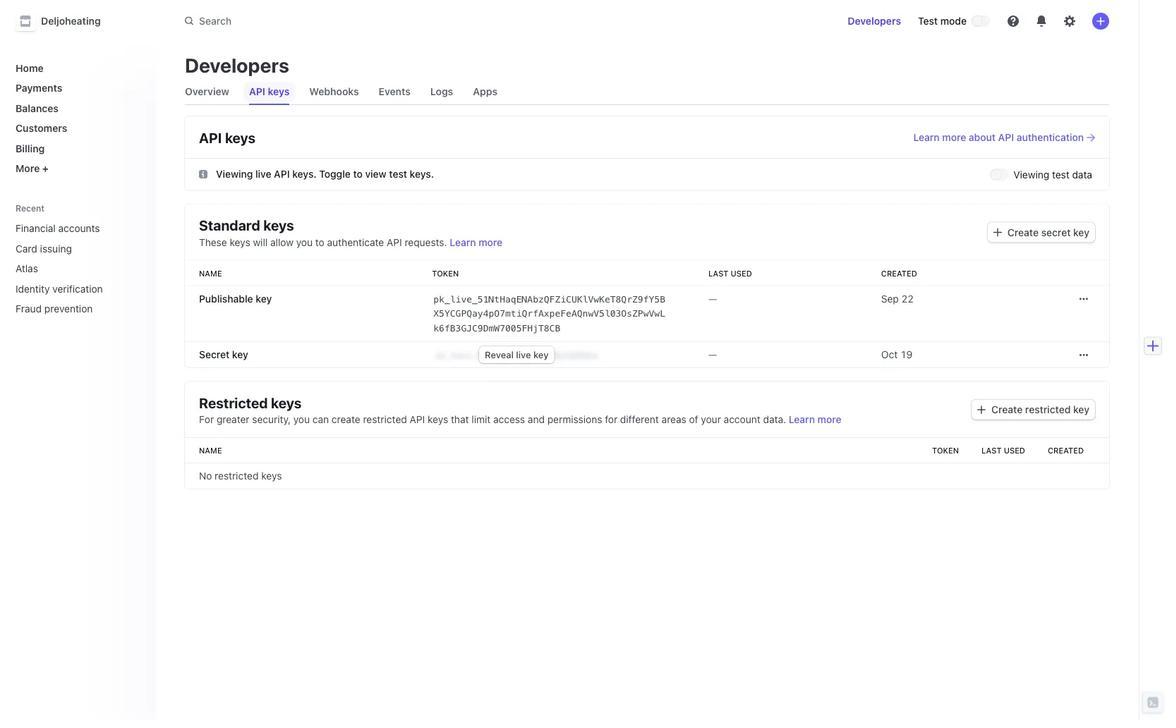 Task type: locate. For each thing, give the bounding box(es) containing it.
logs
[[431, 86, 453, 97]]

2 name from the top
[[199, 447, 222, 456]]

keys inside tab
[[268, 86, 290, 97]]

1 vertical spatial api keys
[[199, 129, 256, 146]]

0 vertical spatial —
[[709, 293, 717, 305]]

prevention
[[44, 303, 93, 315]]

more +
[[16, 163, 49, 174]]

0 vertical spatial learn
[[914, 132, 940, 143]]

learn more link right requests.
[[450, 237, 503, 248]]

restricted for keys
[[215, 471, 259, 482]]

1 horizontal spatial learn
[[789, 414, 815, 426]]

0 vertical spatial create
[[1008, 227, 1039, 238]]

1 vertical spatial learn
[[450, 237, 476, 248]]

created up sep 22
[[882, 269, 918, 278]]

0 horizontal spatial last
[[709, 269, 729, 278]]

learn more about api authentication
[[914, 132, 1084, 143]]

svg image up create restricted key
[[1080, 351, 1089, 360]]

financial accounts link
[[10, 217, 126, 240]]

1 vertical spatial learn more link
[[789, 414, 842, 426]]

0 vertical spatial developers
[[848, 15, 902, 27]]

financial accounts
[[16, 223, 100, 234]]

0 vertical spatial last
[[709, 269, 729, 278]]

learn more link
[[450, 237, 503, 248], [789, 414, 842, 426]]

1 name from the top
[[199, 269, 222, 278]]

security,
[[252, 414, 291, 426]]

restricted for key
[[1026, 404, 1071, 416]]

test left data
[[1053, 169, 1070, 180]]

atlas link
[[10, 257, 126, 280]]

data.
[[764, 414, 787, 426]]

learn right requests.
[[450, 237, 476, 248]]

1 vertical spatial to
[[315, 237, 325, 248]]

0 horizontal spatial learn more link
[[450, 237, 503, 248]]

api down overview link
[[199, 129, 222, 146]]

learn
[[914, 132, 940, 143], [450, 237, 476, 248], [789, 414, 815, 426]]

key for create secret key
[[1074, 227, 1090, 238]]

learn inside "link"
[[914, 132, 940, 143]]

create
[[332, 414, 361, 426]]

verification
[[52, 283, 103, 295]]

restricted keys for greater security, you can create restricted api keys that limit access and permissions for different areas of your account data. learn more
[[199, 395, 842, 426]]

restricted inside restricted keys for greater security, you can create restricted api keys that limit access and permissions for different areas of your account data. learn more
[[363, 414, 407, 426]]

2 — from the top
[[709, 349, 717, 361]]

1 horizontal spatial svg image
[[994, 228, 1002, 237]]

apps link
[[468, 82, 503, 102]]

you inside restricted keys for greater security, you can create restricted api keys that limit access and permissions for different areas of your account data. learn more
[[294, 414, 310, 426]]

keys. right "view" at the top
[[410, 168, 434, 180]]

1 horizontal spatial developers
[[848, 15, 902, 27]]

deljoheating
[[41, 15, 101, 27]]

viewing down the authentication
[[1014, 169, 1050, 180]]

1 vertical spatial name
[[199, 447, 222, 456]]

api keys
[[249, 86, 290, 97], [199, 129, 256, 146]]

restricted
[[1026, 404, 1071, 416], [363, 414, 407, 426], [215, 471, 259, 482]]

live inside 'button'
[[516, 350, 531, 360]]

1 — from the top
[[709, 293, 717, 305]]

1 vertical spatial —
[[709, 349, 717, 361]]

more right the data.
[[818, 414, 842, 426]]

test mode
[[919, 15, 967, 27]]

1 vertical spatial used
[[1004, 447, 1026, 456]]

1 vertical spatial live
[[516, 350, 531, 360]]

2 vertical spatial more
[[818, 414, 842, 426]]

key for create restricted key
[[1074, 404, 1090, 416]]

last used
[[709, 269, 753, 278], [982, 447, 1026, 456]]

api keys inside api keys link
[[249, 86, 290, 97]]

viewing for viewing live api keys. toggle to view test keys.
[[216, 168, 253, 180]]

1 horizontal spatial learn more link
[[789, 414, 842, 426]]

test right "view" at the top
[[389, 168, 407, 180]]

settings image
[[1065, 16, 1076, 27]]

keys. left toggle
[[292, 168, 317, 180]]

19
[[901, 349, 913, 361]]

access
[[494, 414, 525, 426]]

token for standard keys
[[432, 269, 459, 278]]

key inside 'button'
[[534, 350, 549, 360]]

2 horizontal spatial svg image
[[1080, 295, 1089, 304]]

you right allow
[[296, 237, 313, 248]]

1 vertical spatial svg image
[[994, 228, 1002, 237]]

viewing up standard
[[216, 168, 253, 180]]

to left authenticate on the top left
[[315, 237, 325, 248]]

svg image left create restricted key
[[978, 406, 986, 414]]

create restricted key link
[[972, 400, 1096, 420]]

1 vertical spatial last used
[[982, 447, 1026, 456]]

1 vertical spatial you
[[294, 414, 310, 426]]

Search search field
[[177, 8, 575, 34]]

restricted
[[199, 395, 268, 411]]

0 vertical spatial used
[[731, 269, 753, 278]]

reveal live key button
[[479, 347, 555, 364]]

name up publishable
[[199, 269, 222, 278]]

2 horizontal spatial restricted
[[1026, 404, 1071, 416]]

live up standard
[[256, 168, 271, 180]]

0 vertical spatial name
[[199, 269, 222, 278]]

1 horizontal spatial viewing
[[1014, 169, 1050, 180]]

created
[[882, 269, 918, 278], [1048, 447, 1084, 456]]

0 vertical spatial token
[[432, 269, 459, 278]]

test
[[389, 168, 407, 180], [1053, 169, 1070, 180]]

reveal live key
[[485, 350, 549, 360]]

0 vertical spatial created
[[882, 269, 918, 278]]

keys up security,
[[271, 395, 302, 411]]

learn inside standard keys these keys will allow you to authenticate api requests. learn more
[[450, 237, 476, 248]]

greater
[[217, 414, 250, 426]]

0 horizontal spatial more
[[479, 237, 503, 248]]

live
[[256, 168, 271, 180], [516, 350, 531, 360]]

api left "that"
[[410, 414, 425, 426]]

1 vertical spatial more
[[479, 237, 503, 248]]

0 horizontal spatial to
[[315, 237, 325, 248]]

api right the about
[[999, 132, 1015, 143]]

learn left the about
[[914, 132, 940, 143]]

card
[[16, 243, 37, 255]]

0 horizontal spatial svg image
[[199, 170, 208, 179]]

1 vertical spatial last
[[982, 447, 1002, 456]]

name up no
[[199, 447, 222, 456]]

0 horizontal spatial viewing
[[216, 168, 253, 180]]

2 vertical spatial learn
[[789, 414, 815, 426]]

limit
[[472, 414, 491, 426]]

no restricted keys
[[199, 471, 282, 482]]

create for create secret key
[[1008, 227, 1039, 238]]

viewing for viewing test data
[[1014, 169, 1050, 180]]

requests.
[[405, 237, 447, 248]]

0 vertical spatial you
[[296, 237, 313, 248]]

keys down security,
[[261, 471, 282, 482]]

more right requests.
[[479, 237, 503, 248]]

areas
[[662, 414, 687, 426]]

0 vertical spatial live
[[256, 168, 271, 180]]

data
[[1073, 169, 1093, 180]]

create inside 'button'
[[1008, 227, 1039, 238]]

more
[[943, 132, 967, 143], [479, 237, 503, 248], [818, 414, 842, 426]]

1 vertical spatial create
[[992, 404, 1023, 416]]

0 horizontal spatial developers
[[185, 53, 289, 77]]

1 horizontal spatial svg image
[[1080, 351, 1089, 360]]

1 horizontal spatial more
[[818, 414, 842, 426]]

used for restricted keys
[[1004, 447, 1026, 456]]

to left "view" at the top
[[353, 168, 363, 180]]

api inside standard keys these keys will allow you to authenticate api requests. learn more
[[387, 237, 402, 248]]

card issuing
[[16, 243, 72, 255]]

0 horizontal spatial token
[[432, 269, 459, 278]]

to
[[353, 168, 363, 180], [315, 237, 325, 248]]

0 horizontal spatial created
[[882, 269, 918, 278]]

1 horizontal spatial keys.
[[410, 168, 434, 180]]

api keys link
[[244, 82, 295, 102]]

last used for restricted keys
[[982, 447, 1026, 456]]

name
[[199, 269, 222, 278], [199, 447, 222, 456]]

balances
[[16, 102, 59, 114]]

home link
[[10, 56, 145, 79]]

more left the about
[[943, 132, 967, 143]]

developers left test on the right of the page
[[848, 15, 902, 27]]

toggle
[[319, 168, 351, 180]]

0 vertical spatial api keys
[[249, 86, 290, 97]]

0 horizontal spatial live
[[256, 168, 271, 180]]

you left can
[[294, 414, 310, 426]]

api right the overview
[[249, 86, 265, 97]]

0 horizontal spatial keys.
[[292, 168, 317, 180]]

customers
[[16, 122, 67, 134]]

1 vertical spatial created
[[1048, 447, 1084, 456]]

api keys right the overview
[[249, 86, 290, 97]]

2 horizontal spatial learn
[[914, 132, 940, 143]]

1 horizontal spatial last
[[982, 447, 1002, 456]]

more inside "link"
[[943, 132, 967, 143]]

no
[[199, 471, 212, 482]]

api keys down overview link
[[199, 129, 256, 146]]

tab list containing overview
[[179, 79, 1110, 105]]

0 horizontal spatial restricted
[[215, 471, 259, 482]]

1 keys. from the left
[[292, 168, 317, 180]]

0 vertical spatial svg image
[[1080, 351, 1089, 360]]

1 horizontal spatial used
[[1004, 447, 1026, 456]]

0 horizontal spatial svg image
[[978, 406, 986, 414]]

key inside 'button'
[[1074, 227, 1090, 238]]

webhooks link
[[304, 82, 365, 102]]

balances link
[[10, 97, 145, 120]]

last for restricted keys
[[982, 447, 1002, 456]]

last
[[709, 269, 729, 278], [982, 447, 1002, 456]]

developers
[[848, 15, 902, 27], [185, 53, 289, 77]]

pk_live_51nthaqenabzqfzicuklvwket8qrz9fy5b x5ycgpqay4po7mtiqrfaxpefeaqnwv5l03oszpwvwl k6fb3gjc9dmw7005fhjt8cb
[[434, 294, 666, 334]]

0 vertical spatial more
[[943, 132, 967, 143]]

learn more link right the data.
[[789, 414, 842, 426]]

api
[[249, 86, 265, 97], [199, 129, 222, 146], [999, 132, 1015, 143], [274, 168, 290, 180], [387, 237, 402, 248], [410, 414, 425, 426]]

api left requests.
[[387, 237, 402, 248]]

keys.
[[292, 168, 317, 180], [410, 168, 434, 180]]

1 horizontal spatial to
[[353, 168, 363, 180]]

pk_live_51nthaqenabzqfzicuklvwket8qrz9fy5b x5ycgpqay4po7mtiqrfaxpefeaqnwv5l03oszpwvwl k6fb3gjc9dmw7005fhjt8cb button
[[432, 291, 668, 337]]

issuing
[[40, 243, 72, 255]]

0 vertical spatial learn more link
[[450, 237, 503, 248]]

learn right the data.
[[789, 414, 815, 426]]

1 vertical spatial token
[[933, 447, 960, 456]]

0 horizontal spatial last used
[[709, 269, 753, 278]]

1 horizontal spatial last used
[[982, 447, 1026, 456]]

standard
[[199, 217, 260, 234]]

1 horizontal spatial restricted
[[363, 414, 407, 426]]

1 horizontal spatial live
[[516, 350, 531, 360]]

0 horizontal spatial used
[[731, 269, 753, 278]]

last for standard keys
[[709, 269, 729, 278]]

svg image
[[199, 170, 208, 179], [994, 228, 1002, 237], [1080, 295, 1089, 304]]

payments link
[[10, 77, 145, 100]]

create restricted key
[[992, 404, 1090, 416]]

2 horizontal spatial more
[[943, 132, 967, 143]]

0 vertical spatial svg image
[[199, 170, 208, 179]]

svg image
[[1080, 351, 1089, 360], [978, 406, 986, 414]]

permissions
[[548, 414, 603, 426]]

search
[[199, 15, 232, 27]]

1 horizontal spatial created
[[1048, 447, 1084, 456]]

1 vertical spatial svg image
[[978, 406, 986, 414]]

0 vertical spatial last used
[[709, 269, 753, 278]]

1 horizontal spatial token
[[933, 447, 960, 456]]

can
[[313, 414, 329, 426]]

0 horizontal spatial learn
[[450, 237, 476, 248]]

created down create restricted key
[[1048, 447, 1084, 456]]

developers link
[[842, 10, 907, 32]]

tab list
[[179, 79, 1110, 105]]

authentication
[[1017, 132, 1084, 143]]

developers up the overview
[[185, 53, 289, 77]]

22
[[902, 293, 914, 305]]

keys left webhooks
[[268, 86, 290, 97]]

live right reveal at the left of page
[[516, 350, 531, 360]]

billing link
[[10, 137, 145, 160]]



Task type: describe. For each thing, give the bounding box(es) containing it.
account
[[724, 414, 761, 426]]

secret
[[1042, 227, 1071, 238]]

apps
[[473, 86, 498, 97]]

viewing live api keys. toggle to view test keys.
[[216, 168, 434, 180]]

notifications image
[[1036, 16, 1048, 27]]

create for create restricted key
[[992, 404, 1023, 416]]

identity verification
[[16, 283, 103, 295]]

secret
[[199, 349, 230, 361]]

— for oct 19
[[709, 349, 717, 361]]

standard keys these keys will allow you to authenticate api requests. learn more
[[199, 217, 503, 248]]

recent element
[[1, 217, 157, 321]]

overview link
[[179, 82, 235, 102]]

+
[[42, 163, 49, 174]]

your
[[701, 414, 721, 426]]

keys down api keys tab
[[225, 129, 256, 146]]

atlas
[[16, 263, 38, 275]]

home
[[16, 62, 44, 74]]

keys down standard
[[230, 237, 250, 248]]

and
[[528, 414, 545, 426]]

pk_live_51nthaqenabzqfzicuklvwket8qrz9fy5b
[[434, 294, 666, 305]]

core navigation links element
[[10, 56, 145, 180]]

created for standard keys
[[882, 269, 918, 278]]

recent navigation links element
[[1, 197, 157, 321]]

more inside standard keys these keys will allow you to authenticate api requests. learn more
[[479, 237, 503, 248]]

accounts
[[58, 223, 100, 234]]

1 vertical spatial developers
[[185, 53, 289, 77]]

api inside "link"
[[999, 132, 1015, 143]]

for
[[199, 414, 214, 426]]

learn more about api authentication link
[[914, 131, 1096, 145]]

fraud prevention link
[[10, 298, 126, 321]]

keys left "that"
[[428, 414, 448, 426]]

for
[[605, 414, 618, 426]]

sep
[[882, 293, 899, 305]]

more inside restricted keys for greater security, you can create restricted api keys that limit access and permissions for different areas of your account data. learn more
[[818, 414, 842, 426]]

key for reveal live key
[[534, 350, 549, 360]]

name for standard
[[199, 269, 222, 278]]

mode
[[941, 15, 967, 27]]

secret key
[[199, 349, 248, 361]]

sep 22
[[882, 293, 914, 305]]

billing
[[16, 143, 45, 154]]

more
[[16, 163, 40, 174]]

2 keys. from the left
[[410, 168, 434, 180]]

token for restricted keys
[[933, 447, 960, 456]]

create secret key button
[[988, 223, 1096, 243]]

x5ycgpqay4po7mtiqrfaxpefeaqnwv5l03oszpwvwl
[[434, 309, 666, 319]]

help image
[[1008, 16, 1019, 27]]

identity
[[16, 283, 50, 295]]

these
[[199, 237, 227, 248]]

financial
[[16, 223, 56, 234]]

payments
[[16, 82, 62, 94]]

0 vertical spatial to
[[353, 168, 363, 180]]

api inside restricted keys for greater security, you can create restricted api keys that limit access and permissions for different areas of your account data. learn more
[[410, 414, 425, 426]]

fraud prevention
[[16, 303, 93, 315]]

svg image inside create secret key 'button'
[[994, 228, 1002, 237]]

reveal
[[485, 350, 514, 360]]

logs link
[[425, 82, 459, 102]]

recent
[[16, 204, 45, 213]]

view
[[365, 168, 387, 180]]

live for api
[[256, 168, 271, 180]]

svg image inside create restricted key link
[[978, 406, 986, 414]]

that
[[451, 414, 469, 426]]

2 vertical spatial svg image
[[1080, 295, 1089, 304]]

api keys tab
[[244, 79, 295, 104]]

viewing test data
[[1014, 169, 1093, 180]]

used for standard keys
[[731, 269, 753, 278]]

events link
[[373, 82, 416, 102]]

of
[[689, 414, 699, 426]]

1 horizontal spatial test
[[1053, 169, 1070, 180]]

card issuing link
[[10, 237, 126, 260]]

publishable key
[[199, 293, 272, 305]]

oct
[[882, 349, 898, 361]]

Search text field
[[177, 8, 575, 34]]

k6fb3gjc9dmw7005fhjt8cb
[[434, 323, 561, 334]]

learn inside restricted keys for greater security, you can create restricted api keys that limit access and permissions for different areas of your account data. learn more
[[789, 414, 815, 426]]

test
[[919, 15, 938, 27]]

created for restricted keys
[[1048, 447, 1084, 456]]

create secret key
[[1008, 227, 1090, 238]]

keys up allow
[[263, 217, 294, 234]]

to inside standard keys these keys will allow you to authenticate api requests. learn more
[[315, 237, 325, 248]]

oct 19
[[882, 349, 913, 361]]

api inside tab
[[249, 86, 265, 97]]

name for restricted
[[199, 447, 222, 456]]

will
[[253, 237, 268, 248]]

fraud
[[16, 303, 42, 315]]

events
[[379, 86, 411, 97]]

deljoheating button
[[16, 11, 115, 31]]

— for sep 22
[[709, 293, 717, 305]]

authenticate
[[327, 237, 384, 248]]

customers link
[[10, 117, 145, 140]]

you inside standard keys these keys will allow you to authenticate api requests. learn more
[[296, 237, 313, 248]]

0 horizontal spatial test
[[389, 168, 407, 180]]

last used for standard keys
[[709, 269, 753, 278]]

identity verification link
[[10, 277, 126, 300]]

overview
[[185, 86, 229, 97]]

publishable
[[199, 293, 253, 305]]

different
[[621, 414, 659, 426]]

learn more link for restricted keys
[[789, 414, 842, 426]]

api left toggle
[[274, 168, 290, 180]]

about
[[969, 132, 996, 143]]

learn more link for standard keys
[[450, 237, 503, 248]]

live for key
[[516, 350, 531, 360]]



Task type: vqa. For each thing, say whether or not it's contained in the screenshot.
Revenue
no



